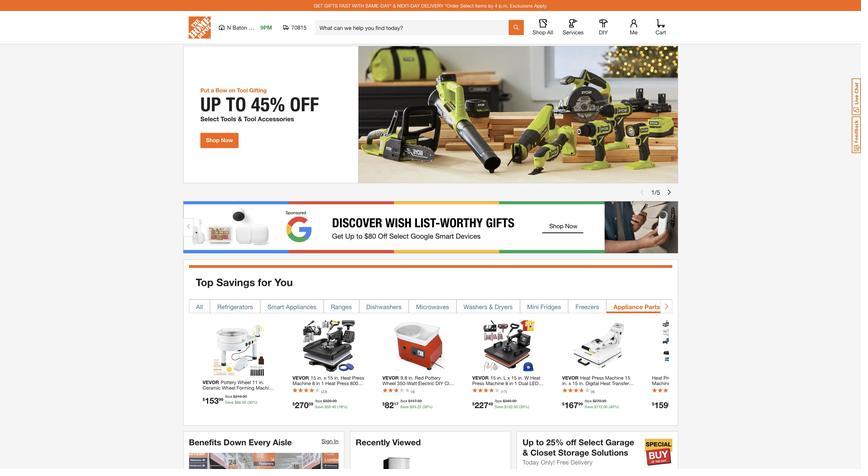 Task type: vqa. For each thing, say whether or not it's contained in the screenshot.


Task type: locate. For each thing, give the bounding box(es) containing it.
machine for tube
[[293, 380, 311, 386]]

15 right x
[[328, 375, 333, 381]]

select inside up to 25% off select garage & closet storage solutions today only! free delivery
[[579, 437, 603, 447]]

3 vevor link from the left
[[562, 375, 635, 403]]

ranges
[[331, 303, 352, 310]]

cart link
[[654, 19, 669, 36]]

0 horizontal spatial 15
[[311, 375, 316, 381]]

&
[[393, 3, 396, 8], [489, 303, 493, 310], [523, 448, 528, 457]]

0 horizontal spatial all
[[196, 303, 203, 310]]

1 vertical spatial 17
[[394, 401, 399, 406]]

3 ) from the left
[[506, 389, 507, 394]]

0 horizontal spatial 4
[[412, 389, 414, 394]]

99 right 219
[[243, 394, 247, 399]]

1 inside the 15 in. x 15 in. heat press machine 8 in 1 heat press 800 watt sublimation machine dual- tube heating printing, black
[[321, 380, 324, 386]]

/
[[655, 188, 657, 196]]

9.8 in. red pottery wheel 350-watt electric diy clay tool with rotation control and abs basin for ceramic work art craft image
[[393, 320, 445, 372]]

1 ( 4 ) from the left
[[411, 389, 415, 394]]

special buy logo image
[[645, 438, 672, 466]]

*order
[[445, 3, 459, 8]]

.
[[242, 394, 243, 399], [332, 399, 333, 403], [417, 399, 418, 403], [512, 399, 513, 403], [601, 399, 603, 403], [241, 400, 242, 405], [331, 405, 332, 409], [416, 405, 417, 409], [513, 405, 514, 409], [603, 405, 604, 409]]

2 vertical spatial &
[[523, 448, 528, 457]]

30 inside "$ 153 99 /box $ 219 . 99 save $ 66 . 00 ( 30 %)"
[[249, 400, 253, 405]]

2 horizontal spatial 4
[[592, 389, 594, 394]]

) up $ 167 99 /box $ 279 . 99 save $ 112 . 00 ( 40 %) at the right bottom of page
[[594, 389, 595, 394]]

& inside button
[[489, 303, 493, 310]]

17 left 117
[[394, 401, 399, 406]]

1 40 from the left
[[332, 405, 336, 409]]

99 right 329
[[333, 399, 337, 403]]

59 down 329
[[327, 405, 331, 409]]

viewed
[[393, 437, 421, 447]]

( 4 ) up 117
[[411, 389, 415, 394]]

59 down heating
[[309, 401, 313, 406]]

day*
[[381, 3, 392, 8]]

save inside the $ 82 17 /box $ 117 . 39 save $ 35 . 22 ( 30 %)
[[400, 405, 409, 409]]

/box right 49
[[495, 399, 502, 403]]

1 horizontal spatial 15
[[328, 375, 333, 381]]

1 horizontal spatial select
[[579, 437, 603, 447]]

2 horizontal spatial machine
[[331, 386, 349, 392]]

save down adjustable
[[225, 400, 234, 405]]

to
[[536, 437, 544, 447]]

$ 270 59 /box $ 329 . 99 save $ 59 . 40 ( 18 %)
[[293, 399, 347, 410]]

40 right 112
[[610, 405, 614, 409]]

0 horizontal spatial 1
[[321, 380, 324, 386]]

%) for 270
[[343, 405, 347, 409]]

top savings for you
[[196, 276, 293, 288]]

) up 349
[[506, 389, 507, 394]]

2 40 from the left
[[610, 405, 614, 409]]

167
[[565, 400, 579, 410]]

%) inside the $ 82 17 /box $ 117 . 39 save $ 35 . 22 ( 30 %)
[[428, 405, 433, 409]]

4 ) from the left
[[594, 389, 595, 394]]

40
[[332, 405, 336, 409], [610, 405, 614, 409]]

vevor up the manual
[[203, 379, 219, 385]]

) up 117
[[414, 389, 415, 394]]

press left the '800' at the bottom left of page
[[337, 380, 349, 386]]

appliance parts button
[[607, 299, 668, 313]]

by
[[488, 3, 494, 8]]

/box left 117
[[400, 399, 408, 403]]

/box for 82
[[400, 399, 408, 403]]

machine up "kit"
[[256, 385, 274, 391]]

all
[[547, 29, 553, 35], [196, 303, 203, 310]]

save for 270
[[315, 405, 324, 409]]

press up dual- on the left bottom
[[352, 375, 364, 381]]

vevor up 227
[[473, 375, 489, 381]]

select left items at the right of page
[[460, 3, 474, 8]]

%) for 167
[[614, 405, 619, 409]]

1 horizontal spatial ( 4 )
[[591, 389, 595, 394]]

/box inside $ 227 49 /box $ 349 . 99 save $ 122 . 50 ( 35 %)
[[495, 399, 502, 403]]

select
[[460, 3, 474, 8], [579, 437, 603, 447]]

recently viewed
[[356, 437, 421, 447]]

all inside button
[[196, 303, 203, 310]]

00 for 153
[[242, 400, 246, 405]]

%) down black
[[343, 405, 347, 409]]

pottery wheel 11 in. ceramic wheel forming machine manual adjustable 0-7.8 in. lift leg sculpting tool accessory kit image
[[213, 325, 265, 376]]

save inside $ 227 49 /box $ 349 . 99 save $ 122 . 50 ( 35 %)
[[495, 405, 504, 409]]

heating
[[304, 391, 321, 397]]

%) right 50 at the right bottom of page
[[525, 405, 529, 409]]

save for 82
[[400, 405, 409, 409]]

aisle
[[273, 437, 292, 447]]

)
[[326, 389, 327, 394], [414, 389, 415, 394], [506, 389, 507, 394], [594, 389, 595, 394]]

%) inside "$ 153 99 /box $ 219 . 99 save $ 66 . 00 ( 30 %)"
[[253, 400, 258, 405]]

mini fridges button
[[520, 299, 569, 313]]

2 horizontal spatial vevor link
[[562, 375, 635, 403]]

0 vertical spatial all
[[547, 29, 553, 35]]

free delivery
[[557, 458, 593, 466]]

save left 112
[[585, 405, 593, 409]]

329
[[325, 399, 332, 403]]

all right shop
[[547, 29, 553, 35]]

/box inside the $ 82 17 /box $ 117 . 39 save $ 35 . 22 ( 30 %)
[[400, 399, 408, 403]]

/box inside $ 167 99 /box $ 279 . 99 save $ 112 . 00 ( 40 %)
[[585, 399, 592, 403]]

2 ) from the left
[[414, 389, 415, 394]]

vevor link up 22
[[383, 375, 455, 403]]

for
[[258, 276, 272, 288]]

accessory
[[244, 396, 266, 402]]

1 horizontal spatial 40
[[610, 405, 614, 409]]

40 inside $ 167 99 /box $ 279 . 99 save $ 112 . 00 ( 40 %)
[[610, 405, 614, 409]]

99 up 50 at the right bottom of page
[[513, 399, 517, 403]]

99 right 279
[[603, 399, 607, 403]]

1 vertical spatial &
[[489, 303, 493, 310]]

1 horizontal spatial press
[[352, 375, 364, 381]]

save inside "$ 153 99 /box $ 219 . 99 save $ 66 . 00 ( 30 %)"
[[225, 400, 234, 405]]

00 inside "$ 153 99 /box $ 219 . 99 save $ 66 . 00 ( 30 %)"
[[242, 400, 246, 405]]

press
[[352, 375, 364, 381], [337, 380, 349, 386]]

/box inside the $ 270 59 /box $ 329 . 99 save $ 59 . 40 ( 18 %)
[[315, 399, 322, 403]]

%) for 227
[[525, 405, 529, 409]]

machine left the '800' at the bottom left of page
[[331, 386, 349, 392]]

82
[[385, 400, 394, 410]]

0 vertical spatial select
[[460, 3, 474, 8]]

0 horizontal spatial 17
[[394, 401, 399, 406]]

benefits
[[189, 437, 221, 447]]

& left the dryers
[[489, 303, 493, 310]]

40 left the 18
[[332, 405, 336, 409]]

vevor link up 112
[[562, 375, 635, 403]]

& for closet
[[523, 448, 528, 457]]

vevor up "82"
[[383, 375, 399, 381]]

machine up tube
[[293, 380, 311, 386]]

0 horizontal spatial 00
[[242, 400, 246, 405]]

1 horizontal spatial machine
[[293, 380, 311, 386]]

wheel up "$ 153 99 /box $ 219 . 99 save $ 66 . 00 ( 30 %)"
[[222, 385, 235, 391]]

1 left 5
[[652, 188, 655, 196]]

sign in card banner image
[[189, 453, 339, 469]]

/box for 270
[[315, 399, 322, 403]]

( 4 ) up $ 167 99 /box $ 279 . 99 save $ 112 . 00 ( 40 %) at the right bottom of page
[[591, 389, 595, 394]]

1 vertical spatial select
[[579, 437, 603, 447]]

15 in. x 15 in. heat press machine 8 in 1 heat press 800 watt sublimation machine dual-tube heating printing, black image
[[303, 320, 355, 372]]

1 horizontal spatial 17
[[502, 389, 506, 394]]

all down top
[[196, 303, 203, 310]]

vevor link for 167
[[562, 375, 635, 403]]

25%
[[546, 437, 564, 447]]

select right off
[[579, 437, 603, 447]]

vevor for 227
[[473, 375, 489, 381]]

1 35 from the left
[[412, 405, 416, 409]]

15 left in
[[311, 375, 316, 381]]

) up 329
[[326, 389, 327, 394]]

1 horizontal spatial vevor link
[[473, 375, 545, 403]]

vevor up 167
[[562, 375, 579, 381]]

2 ( 4 ) from the left
[[591, 389, 595, 394]]

99 for 167
[[603, 399, 607, 403]]

%) inside $ 167 99 /box $ 279 . 99 save $ 112 . 00 ( 40 %)
[[614, 405, 619, 409]]

0 horizontal spatial heat
[[325, 380, 336, 386]]

mini fridges
[[527, 303, 561, 310]]

%) right 22
[[428, 405, 433, 409]]

save left 22
[[400, 405, 409, 409]]

) for 227
[[506, 389, 507, 394]]

99 inside the $ 270 59 /box $ 329 . 99 save $ 59 . 40 ( 18 %)
[[333, 399, 337, 403]]

1 horizontal spatial &
[[489, 303, 493, 310]]

66
[[237, 400, 241, 405]]

in. left lift at the bottom left of the page
[[257, 390, 262, 396]]

n baton rouge
[[227, 24, 265, 31]]

save right 49
[[495, 405, 504, 409]]

in. left x
[[317, 375, 323, 381]]

35 left 22
[[412, 405, 416, 409]]

1 vevor link from the left
[[383, 375, 455, 403]]

this is the first slide image
[[640, 189, 645, 195]]

4 up 117
[[412, 389, 414, 394]]

heat up dual- on the left bottom
[[341, 375, 351, 381]]

wheel left 11 on the left
[[238, 379, 251, 385]]

0 horizontal spatial ( 4 )
[[411, 389, 415, 394]]

0 vertical spatial 1
[[652, 188, 655, 196]]

fast
[[339, 3, 351, 8]]

1 vertical spatial all
[[196, 303, 203, 310]]

shop all button
[[532, 19, 554, 36]]

/box down heating
[[315, 399, 322, 403]]

1 horizontal spatial 30
[[424, 405, 428, 409]]

/box inside "$ 153 99 /box $ 219 . 99 save $ 66 . 00 ( 30 %)"
[[225, 394, 232, 399]]

save inside $ 167 99 /box $ 279 . 99 save $ 112 . 00 ( 40 %)
[[585, 405, 593, 409]]

0 horizontal spatial 40
[[332, 405, 336, 409]]

img for put a bow on tool gifting up to 45% off select tools & tool accessories image
[[183, 46, 678, 183]]

savings
[[216, 276, 255, 288]]

0 horizontal spatial &
[[393, 3, 396, 8]]

items
[[475, 3, 487, 8]]

0 horizontal spatial 30
[[249, 400, 253, 405]]

& right day*
[[393, 3, 396, 8]]

2 15 from the left
[[328, 375, 333, 381]]

in. right x
[[334, 375, 340, 381]]

%) down the 7.8
[[253, 400, 258, 405]]

4 for 167
[[592, 389, 594, 394]]

1 right in
[[321, 380, 324, 386]]

30 right 22
[[424, 405, 428, 409]]

/box for 167
[[585, 399, 592, 403]]

machine inside pottery wheel 11 in. ceramic wheel forming machine manual adjustable 0-7.8 in. lift leg sculpting tool accessory kit
[[256, 385, 274, 391]]

9pm
[[261, 24, 272, 31]]

save down heating
[[315, 405, 324, 409]]

( inside the $ 270 59 /box $ 329 . 99 save $ 59 . 40 ( 18 %)
[[337, 405, 339, 409]]

99 down adjustable
[[219, 397, 223, 402]]

dryers
[[495, 303, 513, 310]]

1 horizontal spatial 00
[[604, 405, 608, 409]]

0 horizontal spatial vevor link
[[383, 375, 455, 403]]

270
[[295, 400, 309, 410]]

0 vertical spatial 17
[[502, 389, 506, 394]]

& down up
[[523, 448, 528, 457]]

17 inside the $ 82 17 /box $ 117 . 39 save $ 35 . 22 ( 30 %)
[[394, 401, 399, 406]]

the home depot logo image
[[189, 17, 211, 39]]

power
[[675, 303, 693, 310]]

2 horizontal spatial &
[[523, 448, 528, 457]]

) for 270
[[326, 389, 327, 394]]

00 right 112
[[604, 405, 608, 409]]

24
[[668, 401, 673, 406]]

1 horizontal spatial all
[[547, 29, 553, 35]]

0 horizontal spatial press
[[337, 380, 349, 386]]

4 right by
[[495, 3, 498, 8]]

1 vertical spatial 1
[[321, 380, 324, 386]]

1 ) from the left
[[326, 389, 327, 394]]

0 horizontal spatial wheel
[[222, 385, 235, 391]]

0 horizontal spatial machine
[[256, 385, 274, 391]]

heat
[[341, 375, 351, 381], [325, 380, 336, 386]]

machine
[[293, 380, 311, 386], [256, 385, 274, 391], [331, 386, 349, 392]]

15 in. l x 15 in. w heat press machine 8 in 1 dual led display 360° rotation swing away t-shirt press machine, black image
[[483, 320, 535, 372]]

day
[[411, 3, 420, 8]]

services
[[563, 29, 584, 35]]

2 35 from the left
[[521, 405, 525, 409]]

30 inside the $ 82 17 /box $ 117 . 39 save $ 35 . 22 ( 30 %)
[[424, 405, 428, 409]]

00 inside $ 167 99 /box $ 279 . 99 save $ 112 . 00 ( 40 %)
[[604, 405, 608, 409]]

0 horizontal spatial 35
[[412, 405, 416, 409]]

vevor link up the 122
[[473, 375, 545, 403]]

( inside $ 227 49 /box $ 349 . 99 save $ 122 . 50 ( 35 %)
[[519, 405, 521, 409]]

leg
[[203, 396, 211, 402]]

4 for 82
[[412, 389, 414, 394]]

%)
[[253, 400, 258, 405], [343, 405, 347, 409], [428, 405, 433, 409], [525, 405, 529, 409], [614, 405, 619, 409]]

garage
[[606, 437, 635, 447]]

/box left tool
[[225, 394, 232, 399]]

35 right 50 at the right bottom of page
[[521, 405, 525, 409]]

live chat image
[[852, 78, 861, 115]]

00 right 66
[[242, 400, 246, 405]]

black
[[342, 391, 354, 397]]

1 horizontal spatial 35
[[521, 405, 525, 409]]

1 horizontal spatial wheel
[[238, 379, 251, 385]]

top
[[196, 276, 214, 288]]

17 up 349
[[502, 389, 506, 394]]

) for 167
[[594, 389, 595, 394]]

same-
[[365, 3, 381, 8]]

1
[[652, 188, 655, 196], [321, 380, 324, 386]]

30 down the 7.8
[[249, 400, 253, 405]]

2 vevor link from the left
[[473, 375, 545, 403]]

n
[[227, 24, 231, 31]]

30
[[249, 400, 253, 405], [424, 405, 428, 409]]

99 inside $ 227 49 /box $ 349 . 99 save $ 122 . 50 ( 35 %)
[[513, 399, 517, 403]]

99
[[243, 394, 247, 399], [219, 397, 223, 402], [333, 399, 337, 403], [513, 399, 517, 403], [603, 399, 607, 403], [579, 401, 583, 406]]

appliances
[[286, 303, 317, 310]]

15 in. x 15 in. heat press machine 8 in 1 heat press 800 watt sublimation machine dual- tube heating printing, black
[[293, 375, 364, 397]]

17
[[502, 389, 506, 394], [394, 401, 399, 406]]

99 for 153
[[243, 394, 247, 399]]

printing,
[[322, 391, 340, 397]]

$ 227 49 /box $ 349 . 99 save $ 122 . 50 ( 35 %)
[[473, 399, 529, 410]]

adjustable
[[220, 390, 243, 396]]

%) right 112
[[614, 405, 619, 409]]

%) inside the $ 270 59 /box $ 329 . 99 save $ 59 . 40 ( 18 %)
[[343, 405, 347, 409]]

0 vertical spatial &
[[393, 3, 396, 8]]

1 horizontal spatial 59
[[327, 405, 331, 409]]

4 up $ 167 99 /box $ 279 . 99 save $ 112 . 00 ( 40 %) at the right bottom of page
[[592, 389, 594, 394]]

& inside up to 25% off select garage & closet storage solutions today only! free delivery
[[523, 448, 528, 457]]

save inside the $ 270 59 /box $ 329 . 99 save $ 59 . 40 ( 18 %)
[[315, 405, 324, 409]]

gifts
[[324, 3, 338, 8]]

heat up 23
[[325, 380, 336, 386]]

%) inside $ 227 49 /box $ 349 . 99 save $ 122 . 50 ( 35 %)
[[525, 405, 529, 409]]

/box left 279
[[585, 399, 592, 403]]

microwaves button
[[409, 299, 457, 313]]



Task type: describe. For each thing, give the bounding box(es) containing it.
pottery
[[221, 379, 236, 385]]

vevor link for 82
[[383, 375, 455, 403]]

next-
[[397, 3, 411, 8]]

tools
[[694, 303, 709, 310]]

in
[[316, 380, 320, 386]]

kit
[[268, 396, 274, 402]]

appliance
[[614, 303, 643, 310]]

every
[[249, 437, 271, 447]]

153
[[205, 396, 219, 405]]

50
[[514, 405, 518, 409]]

shop
[[533, 29, 546, 35]]

117
[[411, 399, 417, 403]]

power tools button
[[668, 299, 716, 313]]

in
[[334, 438, 339, 444]]

parts
[[645, 303, 660, 310]]

%) for 82
[[428, 405, 433, 409]]

benefits down every aisle
[[189, 437, 292, 447]]

save for 153
[[225, 400, 234, 405]]

refrigerators
[[217, 303, 253, 310]]

99 for 270
[[333, 399, 337, 403]]

all button
[[189, 299, 210, 313]]

227
[[475, 400, 489, 410]]

tool
[[234, 396, 243, 402]]

7.1 cu. ft. top freezer refrigerator in stainless steel look image
[[364, 454, 429, 469]]

1 15 from the left
[[311, 375, 316, 381]]

feedback link image
[[852, 116, 861, 153]]

99 for 227
[[513, 399, 517, 403]]

you
[[275, 276, 293, 288]]

get
[[314, 3, 323, 8]]

ceramic
[[203, 385, 221, 391]]

%) for 153
[[253, 400, 258, 405]]

save for 167
[[585, 405, 593, 409]]

dishwashers button
[[359, 299, 409, 313]]

What can we help you find today? search field
[[320, 20, 508, 35]]

8
[[312, 380, 315, 386]]

$ inside $ 159 24
[[652, 401, 655, 406]]

99 left 279
[[579, 401, 583, 406]]

closet
[[531, 448, 556, 457]]

5
[[657, 188, 660, 196]]

1 horizontal spatial 1
[[652, 188, 655, 196]]

70815 button
[[283, 24, 307, 31]]

279
[[595, 399, 601, 403]]

vevor for 167
[[562, 375, 579, 381]]

vevor up watt
[[293, 375, 309, 381]]

solutions
[[592, 448, 629, 457]]

storage
[[558, 448, 589, 457]]

0-
[[244, 390, 248, 396]]

microwaves
[[416, 303, 449, 310]]

dual-
[[350, 386, 362, 392]]

up to 25% off select garage & closet storage solutions today only! free delivery
[[523, 437, 635, 466]]

30 for 153
[[249, 400, 253, 405]]

$ 153 99 /box $ 219 . 99 save $ 66 . 00 ( 30 %)
[[203, 394, 258, 405]]

freezers
[[576, 303, 599, 310]]

smart appliances button
[[260, 299, 324, 313]]

( 4 ) for 167
[[591, 389, 595, 394]]

appliance parts
[[614, 303, 660, 310]]

22
[[417, 405, 422, 409]]

get gifts fast with same-day* & next-day delivery *order select items by 4 p.m. exclusions apply.
[[314, 3, 548, 8]]

machine for kit
[[256, 385, 274, 391]]

( 17 )
[[501, 389, 507, 394]]

down
[[224, 437, 246, 447]]

washers & dryers
[[464, 303, 513, 310]]

fridges
[[541, 303, 561, 310]]

219
[[235, 394, 242, 399]]

112
[[597, 405, 603, 409]]

vevor link for 227
[[473, 375, 545, 403]]

$ 167 99 /box $ 279 . 99 save $ 112 . 00 ( 40 %)
[[562, 399, 619, 410]]

heat press machine 15 in. x 15 in. digital heat transfer machine with teflon coated clamshell sublimation transfer,white image
[[573, 320, 625, 372]]

& for next-
[[393, 3, 396, 8]]

in. right 11 on the left
[[259, 379, 264, 385]]

0 horizontal spatial 59
[[309, 401, 313, 406]]

00 for 167
[[604, 405, 608, 409]]

1 horizontal spatial heat
[[341, 375, 351, 381]]

next arrow image
[[664, 303, 669, 310]]

manual
[[203, 390, 219, 396]]

vevor for 82
[[383, 375, 399, 381]]

watt
[[293, 386, 303, 392]]

( inside "$ 153 99 /box $ 219 . 99 save $ 66 . 00 ( 30 %)"
[[247, 400, 249, 405]]

mini
[[527, 303, 539, 310]]

me
[[630, 29, 638, 35]]

18
[[339, 405, 343, 409]]

shop all
[[533, 29, 553, 35]]

dishwashers
[[366, 303, 402, 310]]

all inside 'button'
[[547, 29, 553, 35]]

delivery
[[421, 3, 444, 8]]

( 23 )
[[321, 389, 327, 394]]

1 horizontal spatial 4
[[495, 3, 498, 8]]

70815
[[291, 24, 307, 31]]

/box for 153
[[225, 394, 232, 399]]

pottery wheel 11 in. ceramic wheel forming machine manual adjustable 0-7.8 in. lift leg sculpting tool accessory kit
[[203, 379, 274, 402]]

30 for 82
[[424, 405, 428, 409]]

0 horizontal spatial select
[[460, 3, 474, 8]]

) for 82
[[414, 389, 415, 394]]

freezers button
[[569, 299, 607, 313]]

sign
[[322, 438, 333, 444]]

349
[[505, 399, 512, 403]]

122
[[507, 405, 513, 409]]

( inside $ 167 99 /box $ 279 . 99 save $ 112 . 00 ( 40 %)
[[609, 405, 610, 409]]

washers
[[464, 303, 488, 310]]

save for 227
[[495, 405, 504, 409]]

7.8
[[248, 390, 255, 396]]

next slide image
[[667, 189, 672, 195]]

with
[[352, 3, 364, 8]]

sculpting
[[212, 396, 232, 402]]

heat press 5 in 1 heat press machine  12x15 clamshell sublimation transfer printer 900w vinyl heat press image
[[663, 320, 715, 372]]

services button
[[562, 19, 584, 36]]

40 inside the $ 270 59 /box $ 329 . 99 save $ 59 . 40 ( 18 %)
[[332, 405, 336, 409]]

$ 82 17 /box $ 117 . 39 save $ 35 . 22 ( 30 %)
[[383, 399, 433, 410]]

/box for 227
[[495, 399, 502, 403]]

recently
[[356, 437, 390, 447]]

apply.
[[534, 3, 548, 8]]

39
[[418, 399, 422, 403]]

exclusions
[[510, 3, 533, 8]]

up
[[523, 437, 534, 447]]

sign in link
[[322, 438, 339, 444]]

11
[[252, 379, 258, 385]]

ranges button
[[324, 299, 359, 313]]

800
[[350, 380, 358, 386]]

35 inside the $ 82 17 /box $ 117 . 39 save $ 35 . 22 ( 30 %)
[[412, 405, 416, 409]]

( inside the $ 82 17 /box $ 117 . 39 save $ 35 . 22 ( 30 %)
[[423, 405, 424, 409]]

rouge
[[249, 24, 265, 31]]

35 inside $ 227 49 /box $ 349 . 99 save $ 122 . 50 ( 35 %)
[[521, 405, 525, 409]]

23
[[322, 389, 326, 394]]

49
[[489, 401, 493, 406]]

baton
[[233, 24, 247, 31]]

( 4 ) for 82
[[411, 389, 415, 394]]

smart
[[268, 303, 284, 310]]



